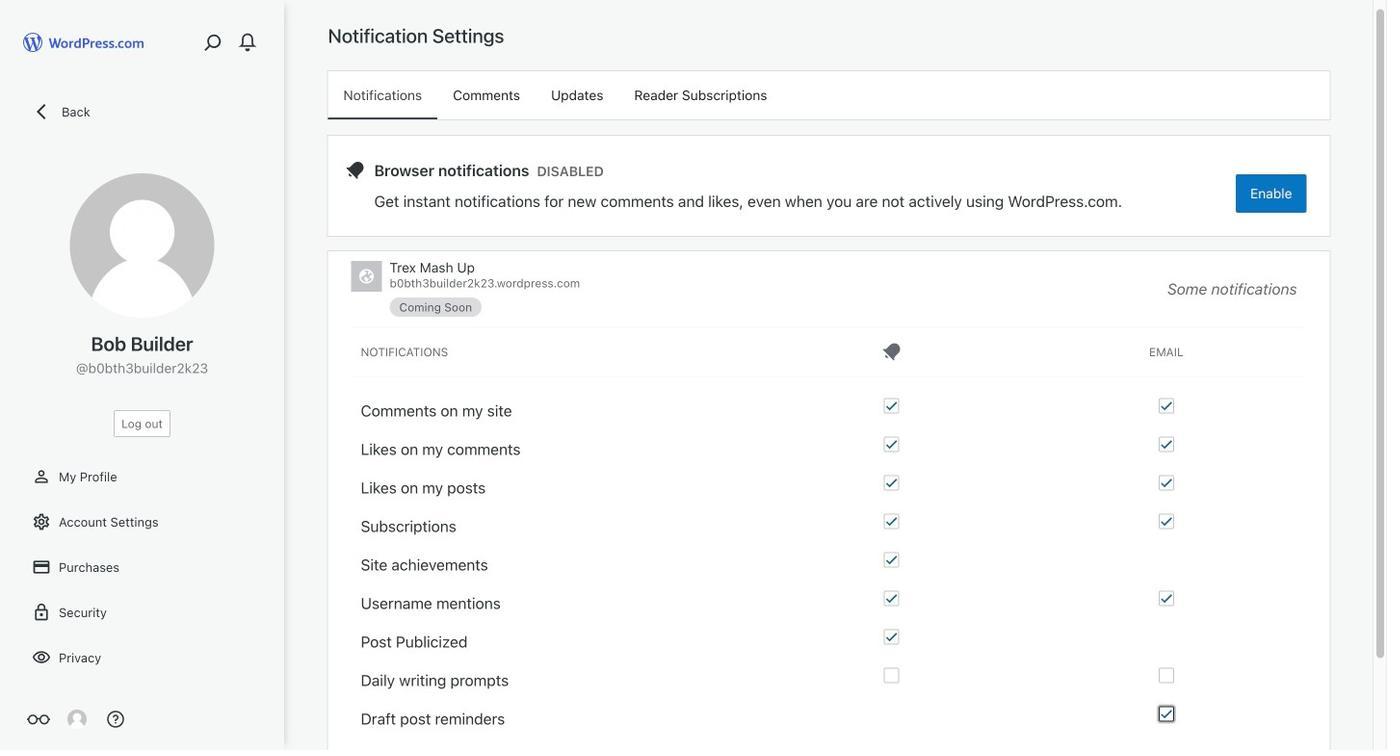 Task type: vqa. For each thing, say whether or not it's contained in the screenshot.
the to the left
no



Task type: describe. For each thing, give the bounding box(es) containing it.
credit_card image
[[32, 558, 51, 577]]

reader image
[[27, 708, 50, 731]]

settings image
[[32, 513, 51, 532]]

bob builder image
[[67, 710, 87, 729]]



Task type: locate. For each thing, give the bounding box(es) containing it.
lock image
[[32, 603, 51, 622]]

None checkbox
[[884, 437, 900, 452], [884, 476, 900, 491], [884, 514, 900, 529], [1159, 514, 1175, 529], [884, 553, 900, 568], [1159, 591, 1175, 607], [884, 630, 900, 645], [884, 437, 900, 452], [884, 476, 900, 491], [884, 514, 900, 529], [1159, 514, 1175, 529], [884, 553, 900, 568], [1159, 591, 1175, 607], [884, 630, 900, 645]]

bob builder image
[[70, 173, 214, 318]]

None checkbox
[[884, 398, 900, 414], [1159, 398, 1175, 414], [1159, 437, 1175, 452], [1159, 476, 1175, 491], [884, 591, 900, 607], [884, 668, 900, 684], [1159, 668, 1175, 684], [1159, 707, 1175, 722], [884, 398, 900, 414], [1159, 398, 1175, 414], [1159, 437, 1175, 452], [1159, 476, 1175, 491], [884, 591, 900, 607], [884, 668, 900, 684], [1159, 668, 1175, 684], [1159, 707, 1175, 722]]

person image
[[32, 467, 51, 487]]

visibility image
[[32, 649, 51, 668]]

main content
[[328, 23, 1330, 751]]

menu
[[328, 71, 1330, 119]]



